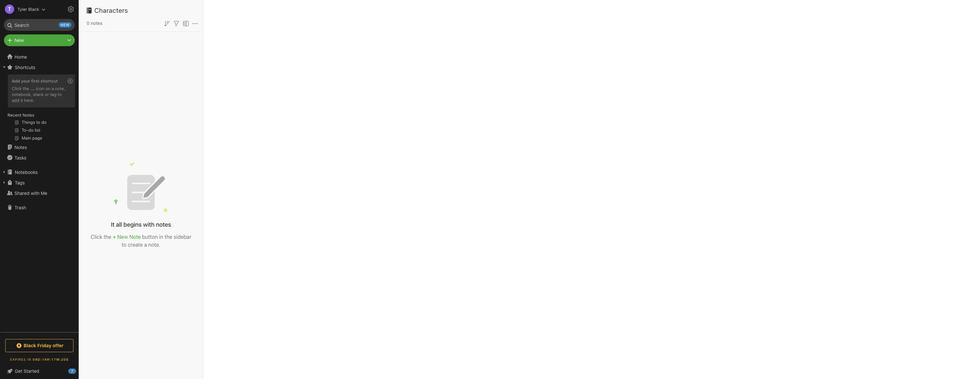 Task type: describe. For each thing, give the bounding box(es) containing it.
friday
[[37, 343, 51, 349]]

add
[[12, 78, 20, 84]]

tags button
[[0, 178, 78, 188]]

notes inside group
[[23, 113, 34, 118]]

notebooks link
[[0, 167, 78, 178]]

home
[[14, 54, 27, 60]]

trash link
[[0, 202, 78, 213]]

expand notebooks image
[[2, 170, 7, 175]]

in
[[27, 358, 31, 362]]

tyler
[[17, 6, 27, 12]]

icon
[[36, 86, 44, 91]]

7
[[71, 369, 73, 374]]

new inside note list element
[[117, 234, 128, 240]]

or
[[45, 92, 49, 97]]

trash
[[14, 205, 26, 211]]

Search text field
[[9, 19, 70, 31]]

the for ...
[[23, 86, 29, 91]]

get
[[15, 369, 22, 374]]

shortcuts
[[15, 64, 35, 70]]

shared with me
[[14, 190, 47, 196]]

+
[[113, 234, 116, 240]]

new
[[61, 23, 70, 27]]

tag
[[50, 92, 57, 97]]

get started
[[15, 369, 39, 374]]

notes link
[[0, 142, 78, 153]]

it
[[21, 98, 23, 103]]

the for +
[[104, 234, 111, 240]]

tags
[[15, 180, 25, 186]]

click the + new note
[[91, 234, 141, 240]]

click for click the + new note
[[91, 234, 102, 240]]

click to collapse image
[[76, 368, 81, 375]]

expand tags image
[[2, 180, 7, 185]]

with inside note list element
[[143, 221, 155, 228]]

Help and Learning task checklist field
[[0, 367, 79, 377]]

begins
[[124, 221, 142, 228]]

0
[[87, 20, 89, 26]]

on
[[45, 86, 50, 91]]

more actions image
[[191, 20, 199, 27]]

a inside icon on a note, notebook, stack or tag to add it here.
[[52, 86, 54, 91]]

create
[[128, 242, 143, 248]]

shortcuts button
[[0, 62, 78, 73]]

new inside popup button
[[14, 37, 24, 43]]

shared
[[14, 190, 29, 196]]

the inside button in the sidebar to create a note.
[[165, 234, 172, 240]]

View options field
[[180, 19, 190, 27]]

expires
[[10, 358, 26, 362]]

0 notes
[[87, 20, 103, 26]]

04d:14h:17m:20s
[[33, 358, 69, 362]]

note window - empty element
[[204, 0, 963, 380]]

icon on a note, notebook, stack or tag to add it here.
[[12, 86, 65, 103]]

it all begins with notes
[[111, 221, 171, 228]]

Add filters field
[[173, 19, 180, 27]]

expires in 04d:14h:17m:20s
[[10, 358, 69, 362]]

note.
[[148, 242, 160, 248]]

add
[[12, 98, 19, 103]]



Task type: locate. For each thing, give the bounding box(es) containing it.
1 horizontal spatial the
[[104, 234, 111, 240]]

button in the sidebar to create a note.
[[122, 234, 191, 248]]

the inside group
[[23, 86, 29, 91]]

Sort options field
[[163, 19, 171, 27]]

new up home
[[14, 37, 24, 43]]

notebook,
[[12, 92, 32, 97]]

2 horizontal spatial the
[[165, 234, 172, 240]]

1 vertical spatial click
[[91, 234, 102, 240]]

1 horizontal spatial new
[[117, 234, 128, 240]]

the
[[23, 86, 29, 91], [104, 234, 111, 240], [165, 234, 172, 240]]

click inside note list element
[[91, 234, 102, 240]]

new search field
[[9, 19, 72, 31]]

notes inside "link"
[[14, 145, 27, 150]]

sidebar
[[174, 234, 191, 240]]

1 vertical spatial black
[[24, 343, 36, 349]]

your
[[21, 78, 30, 84]]

1 horizontal spatial to
[[122, 242, 126, 248]]

0 horizontal spatial a
[[52, 86, 54, 91]]

note list element
[[79, 0, 204, 380]]

+ new note link
[[113, 234, 141, 240]]

1 horizontal spatial notes
[[156, 221, 171, 228]]

new right +
[[117, 234, 128, 240]]

notes right recent
[[23, 113, 34, 118]]

black friday offer
[[24, 343, 64, 349]]

to inside icon on a note, notebook, stack or tag to add it here.
[[58, 92, 62, 97]]

note,
[[55, 86, 65, 91]]

notes up tasks
[[14, 145, 27, 150]]

shortcut
[[41, 78, 58, 84]]

offer
[[53, 343, 64, 349]]

black friday offer button
[[5, 340, 74, 353]]

black up in
[[24, 343, 36, 349]]

notes
[[91, 20, 103, 26], [156, 221, 171, 228]]

with left me
[[31, 190, 40, 196]]

in
[[159, 234, 163, 240]]

stack
[[33, 92, 44, 97]]

black inside the account field
[[28, 6, 39, 12]]

notes
[[23, 113, 34, 118], [14, 145, 27, 150]]

new
[[14, 37, 24, 43], [117, 234, 128, 240]]

here.
[[24, 98, 34, 103]]

0 vertical spatial notes
[[23, 113, 34, 118]]

0 vertical spatial a
[[52, 86, 54, 91]]

the left +
[[104, 234, 111, 240]]

with up button
[[143, 221, 155, 228]]

note
[[129, 234, 141, 240]]

recent
[[8, 113, 21, 118]]

recent notes
[[8, 113, 34, 118]]

...
[[30, 86, 35, 91]]

group
[[0, 73, 78, 145]]

settings image
[[67, 5, 75, 13]]

0 vertical spatial click
[[12, 86, 22, 91]]

new button
[[4, 34, 75, 46]]

to down + new note link
[[122, 242, 126, 248]]

1 vertical spatial with
[[143, 221, 155, 228]]

tasks
[[14, 155, 26, 161]]

group inside tree
[[0, 73, 78, 145]]

Account field
[[0, 3, 46, 16]]

0 horizontal spatial notes
[[91, 20, 103, 26]]

button
[[142, 234, 158, 240]]

home link
[[0, 52, 79, 62]]

0 horizontal spatial with
[[31, 190, 40, 196]]

1 vertical spatial new
[[117, 234, 128, 240]]

0 horizontal spatial new
[[14, 37, 24, 43]]

a right on
[[52, 86, 54, 91]]

click
[[12, 86, 22, 91], [91, 234, 102, 240]]

all
[[116, 221, 122, 228]]

tree containing home
[[0, 52, 79, 332]]

black inside the black friday offer popup button
[[24, 343, 36, 349]]

1 horizontal spatial with
[[143, 221, 155, 228]]

1 horizontal spatial a
[[144, 242, 147, 248]]

More actions field
[[191, 19, 199, 27]]

a
[[52, 86, 54, 91], [144, 242, 147, 248]]

click down add
[[12, 86, 22, 91]]

0 vertical spatial with
[[31, 190, 40, 196]]

to
[[58, 92, 62, 97], [122, 242, 126, 248]]

black right the tyler
[[28, 6, 39, 12]]

0 vertical spatial black
[[28, 6, 39, 12]]

with
[[31, 190, 40, 196], [143, 221, 155, 228]]

me
[[41, 190, 47, 196]]

it
[[111, 221, 115, 228]]

notes up in in the left bottom of the page
[[156, 221, 171, 228]]

click the ...
[[12, 86, 35, 91]]

0 vertical spatial new
[[14, 37, 24, 43]]

with inside tree
[[31, 190, 40, 196]]

1 horizontal spatial click
[[91, 234, 102, 240]]

tree
[[0, 52, 79, 332]]

a left the note.
[[144, 242, 147, 248]]

0 vertical spatial notes
[[91, 20, 103, 26]]

0 horizontal spatial to
[[58, 92, 62, 97]]

first
[[31, 78, 39, 84]]

0 horizontal spatial the
[[23, 86, 29, 91]]

a inside button in the sidebar to create a note.
[[144, 242, 147, 248]]

add your first shortcut
[[12, 78, 58, 84]]

1 vertical spatial a
[[144, 242, 147, 248]]

add filters image
[[173, 20, 180, 27]]

the left ...
[[23, 86, 29, 91]]

to inside button in the sidebar to create a note.
[[122, 242, 126, 248]]

notebooks
[[15, 169, 38, 175]]

black
[[28, 6, 39, 12], [24, 343, 36, 349]]

click left +
[[91, 234, 102, 240]]

shared with me link
[[0, 188, 78, 199]]

tyler black
[[17, 6, 39, 12]]

0 vertical spatial to
[[58, 92, 62, 97]]

notes right 0
[[91, 20, 103, 26]]

tasks button
[[0, 153, 78, 163]]

characters
[[95, 7, 128, 14]]

1 vertical spatial notes
[[156, 221, 171, 228]]

1 vertical spatial to
[[122, 242, 126, 248]]

started
[[24, 369, 39, 374]]

1 vertical spatial notes
[[14, 145, 27, 150]]

to down note,
[[58, 92, 62, 97]]

the right in in the left bottom of the page
[[165, 234, 172, 240]]

0 horizontal spatial click
[[12, 86, 22, 91]]

group containing add your first shortcut
[[0, 73, 78, 145]]

click for click the ...
[[12, 86, 22, 91]]



Task type: vqa. For each thing, say whether or not it's contained in the screenshot.
tab at left bottom
no



